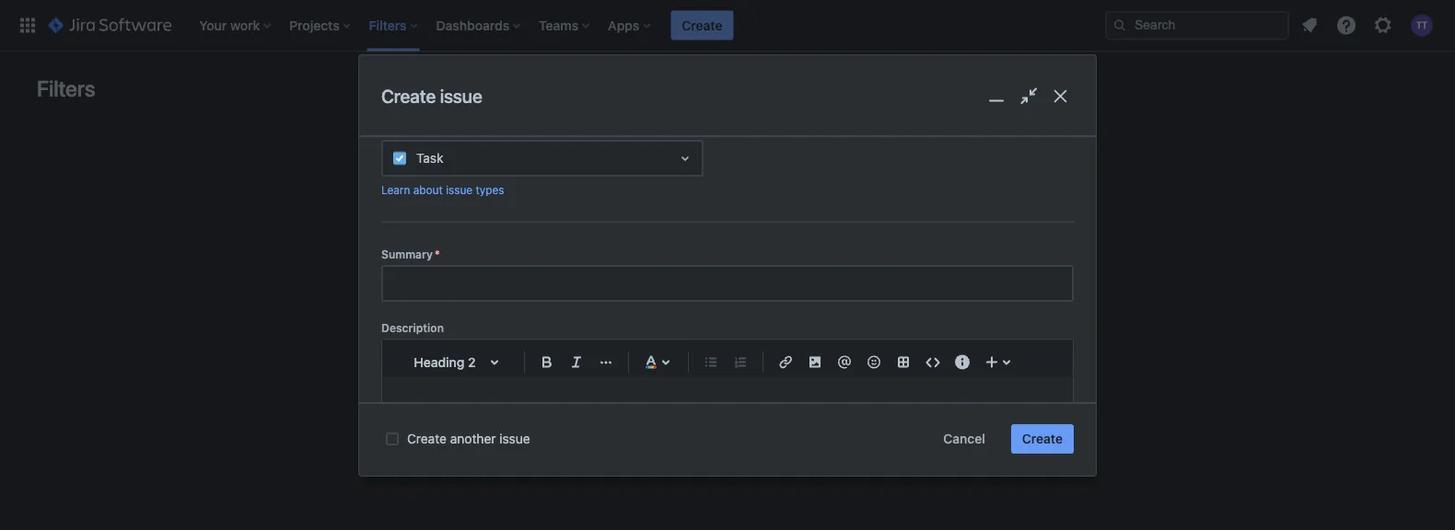 Task type: vqa. For each thing, say whether or not it's contained in the screenshot.
Add A Description...
no



Task type: describe. For each thing, give the bounding box(es) containing it.
*
[[435, 248, 440, 261]]

emoji image
[[863, 351, 885, 373]]

discard & close image
[[1047, 83, 1074, 109]]

filters
[[783, 285, 829, 306]]

a
[[931, 341, 938, 356]]

filters
[[37, 76, 95, 101]]

from
[[877, 323, 904, 338]]

cancel
[[943, 431, 985, 447]]

create issue
[[381, 85, 482, 107]]

italic ⌘i image
[[565, 351, 588, 373]]

select
[[784, 341, 820, 356]]

create inside "primary" element
[[682, 17, 723, 33]]

another
[[450, 431, 496, 447]]

create banner
[[0, 0, 1455, 52]]

you don't have any filters
[[626, 285, 829, 306]]

2
[[468, 354, 476, 370]]

learn about issue types link
[[381, 183, 504, 196]]

your
[[625, 341, 651, 356]]

summary
[[381, 248, 433, 261]]

heading 2 button
[[401, 342, 517, 383]]

search
[[654, 341, 694, 356]]

code snippet image
[[922, 351, 944, 373]]

bold ⌘b image
[[536, 351, 558, 373]]

issue for another
[[499, 431, 530, 447]]

from the sidebar and enter your search criteria. then, select
[[517, 323, 927, 356]]

criteria.
[[698, 341, 743, 356]]

minimize image
[[983, 83, 1010, 109]]

sidebar
[[517, 341, 561, 356]]

don't
[[661, 285, 703, 306]]

the
[[908, 323, 927, 338]]

primary element
[[11, 0, 1105, 51]]

about
[[413, 183, 443, 196]]

save as
[[823, 341, 871, 356]]

add image, video, or file image
[[804, 351, 826, 373]]

any
[[750, 285, 779, 306]]

filter.
[[713, 360, 743, 375]]



Task type: locate. For each thing, give the bounding box(es) containing it.
create button inside "primary" element
[[671, 11, 734, 40]]

enter
[[590, 341, 621, 356]]

task
[[416, 150, 443, 166]]

to
[[875, 341, 887, 356]]

more formatting image
[[595, 351, 617, 373]]

mention image
[[834, 351, 856, 373]]

issue left types
[[446, 183, 473, 196]]

create another issue
[[407, 431, 530, 447]]

issue up task
[[440, 85, 482, 107]]

to create a filter.
[[713, 341, 938, 375]]

issue for about
[[446, 183, 473, 196]]

none text field inside create issue dialog
[[383, 267, 1072, 300]]

description
[[381, 322, 444, 335]]

create button
[[671, 11, 734, 40], [1011, 425, 1074, 454]]

info panel image
[[951, 351, 974, 373]]

heading 2
[[414, 354, 476, 370]]

have
[[707, 285, 746, 306]]

table image
[[892, 351, 915, 373]]

search image
[[1113, 18, 1127, 33]]

Search field
[[1105, 11, 1289, 40]]

create
[[890, 341, 928, 356]]

you
[[626, 285, 656, 306]]

learn
[[381, 183, 410, 196]]

0 horizontal spatial create button
[[671, 11, 734, 40]]

then,
[[746, 341, 780, 356]]

cancel button
[[932, 425, 996, 454]]

0 vertical spatial create button
[[671, 11, 734, 40]]

1 vertical spatial issue
[[446, 183, 473, 196]]

learn about issue types
[[381, 183, 504, 196]]

2 vertical spatial issue
[[499, 431, 530, 447]]

create
[[682, 17, 723, 33], [381, 85, 436, 107], [407, 431, 447, 447], [1022, 431, 1063, 447]]

types
[[476, 183, 504, 196]]

None text field
[[383, 267, 1072, 300]]

issue
[[440, 85, 482, 107], [446, 183, 473, 196], [499, 431, 530, 447]]

and
[[565, 341, 587, 356]]

summary *
[[381, 248, 440, 261]]

jira software image
[[48, 14, 172, 36], [48, 14, 172, 36]]

0 vertical spatial issue
[[440, 85, 482, 107]]

1 vertical spatial create button
[[1011, 425, 1074, 454]]

link image
[[775, 351, 797, 373]]

create issue dialog
[[359, 6, 1096, 530]]

exit full screen image
[[1015, 83, 1042, 109]]

issue right 'another'
[[499, 431, 530, 447]]

1 horizontal spatial create button
[[1011, 425, 1074, 454]]

save
[[823, 341, 854, 356]]

heading
[[414, 354, 465, 370]]

open image
[[674, 147, 696, 169]]

as
[[857, 341, 871, 356]]



